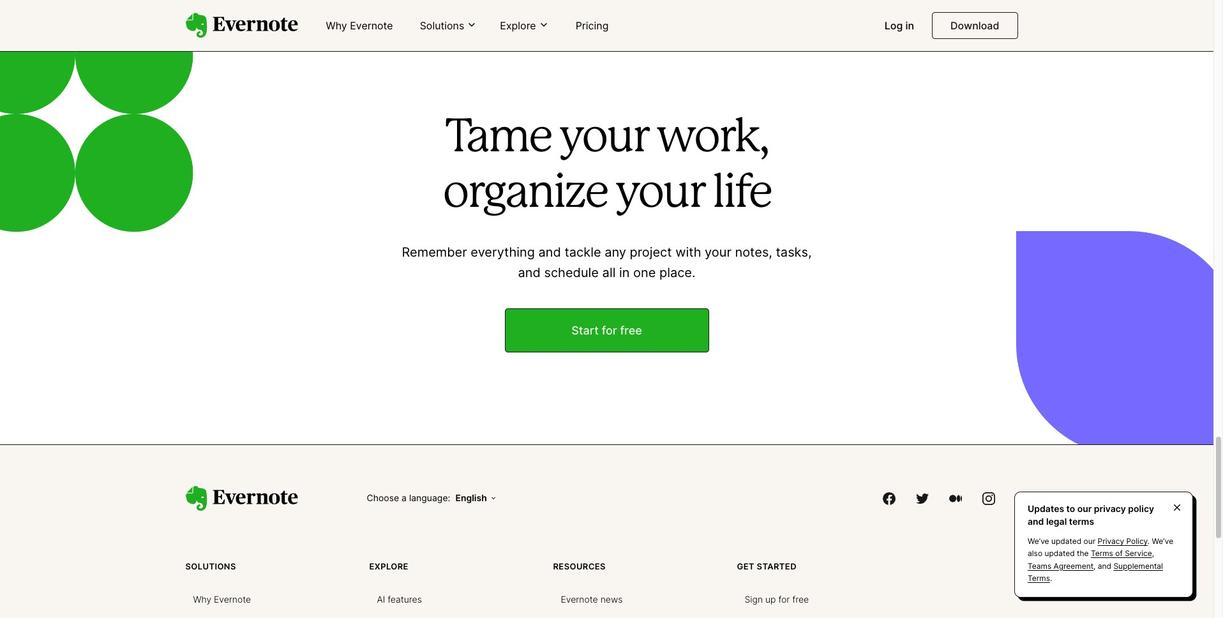 Task type: locate. For each thing, give the bounding box(es) containing it.
started
[[757, 561, 797, 571]]

evernote news link
[[553, 589, 631, 609]]

schedule
[[544, 265, 599, 280]]

updated up the
[[1052, 537, 1082, 546]]

1 vertical spatial terms
[[1028, 573, 1050, 583]]

1 horizontal spatial solutions
[[420, 19, 465, 32]]

, down . we've also updated the
[[1094, 561, 1096, 571]]

0 vertical spatial terms
[[1091, 549, 1114, 558]]

ai features
[[377, 594, 422, 605]]

we've inside . we've also updated the
[[1152, 537, 1174, 546]]

1 horizontal spatial why evernote link
[[318, 14, 401, 38]]

solutions button
[[416, 18, 481, 33]]

terms inside 'terms of service , teams agreement , and'
[[1091, 549, 1114, 558]]

terms
[[1091, 549, 1114, 558], [1028, 573, 1050, 583]]

. inside . we've also updated the
[[1148, 537, 1150, 546]]

in right all
[[619, 265, 630, 280]]

0 horizontal spatial evernote
[[214, 594, 251, 605]]

your inside remember everything and tackle any project with your notes, tasks, and schedule all in one place.
[[705, 245, 732, 260]]

0 vertical spatial ,
[[1153, 549, 1155, 558]]

1 evernote logo image from the top
[[186, 13, 298, 38]]

0 vertical spatial why
[[326, 19, 347, 32]]

teams agreement link
[[1028, 561, 1094, 571]]

1 horizontal spatial free
[[793, 594, 809, 605]]

2 vertical spatial your
[[705, 245, 732, 260]]

explore
[[500, 19, 536, 32], [369, 561, 409, 571]]

1 vertical spatial .
[[1050, 573, 1053, 583]]

sign up for free
[[745, 594, 809, 605]]

2 we've from the left
[[1152, 537, 1174, 546]]

0 vertical spatial your
[[559, 117, 648, 160]]

0 vertical spatial why evernote
[[326, 19, 393, 32]]

updates
[[1028, 503, 1065, 514]]

service
[[1125, 549, 1153, 558]]

news
[[601, 594, 623, 605]]

start for free link
[[505, 308, 709, 352]]

we've
[[1028, 537, 1050, 546], [1152, 537, 1174, 546]]

0 vertical spatial solutions
[[420, 19, 465, 32]]

supplemental terms
[[1028, 561, 1164, 583]]

and down . we've also updated the
[[1098, 561, 1112, 571]]

1 horizontal spatial .
[[1148, 537, 1150, 546]]

free right up
[[793, 594, 809, 605]]

. for .
[[1050, 573, 1053, 583]]

our inside the updates to our privacy policy and legal terms
[[1078, 503, 1092, 514]]

updated inside . we've also updated the
[[1045, 549, 1075, 558]]

terms of service , teams agreement , and
[[1028, 549, 1155, 571]]

terms down privacy at the bottom right
[[1091, 549, 1114, 558]]

1 vertical spatial why evernote
[[193, 594, 251, 605]]

evernote
[[350, 19, 393, 32], [214, 594, 251, 605], [561, 594, 598, 605]]

in right log in the top right of the page
[[906, 19, 915, 32]]

1 we've from the left
[[1028, 537, 1050, 546]]

everything
[[471, 245, 535, 260]]

we've updated our privacy policy
[[1028, 537, 1148, 546]]

supplemental terms link
[[1028, 561, 1164, 583]]

for right start
[[602, 324, 617, 337]]

and
[[539, 245, 561, 260], [518, 265, 541, 280], [1028, 516, 1044, 527], [1098, 561, 1112, 571]]

1 vertical spatial free
[[793, 594, 809, 605]]

our
[[1078, 503, 1092, 514], [1084, 537, 1096, 546]]

1 vertical spatial why evernote link
[[186, 589, 259, 609]]

,
[[1153, 549, 1155, 558], [1094, 561, 1096, 571]]

and down the updates
[[1028, 516, 1044, 527]]

updated
[[1052, 537, 1082, 546], [1045, 549, 1075, 558]]

solutions
[[420, 19, 465, 32], [186, 561, 236, 571]]

our up terms
[[1078, 503, 1092, 514]]

terms down the teams
[[1028, 573, 1050, 583]]

0 horizontal spatial solutions
[[186, 561, 236, 571]]

, up supplemental
[[1153, 549, 1155, 558]]

terms inside supplemental terms
[[1028, 573, 1050, 583]]

0 horizontal spatial terms
[[1028, 573, 1050, 583]]

1 vertical spatial why
[[193, 594, 211, 605]]

1 horizontal spatial terms
[[1091, 549, 1114, 558]]

supplemental
[[1114, 561, 1164, 571]]

with
[[676, 245, 702, 260]]

remember everything and tackle any project with your notes, tasks, and schedule all in one place.
[[402, 245, 812, 280]]

legal
[[1047, 516, 1067, 527]]

0 horizontal spatial why
[[193, 594, 211, 605]]

2 horizontal spatial evernote
[[561, 594, 598, 605]]

why evernote
[[326, 19, 393, 32], [193, 594, 251, 605]]

evernote logo image
[[186, 13, 298, 38], [186, 486, 298, 511]]

1 vertical spatial our
[[1084, 537, 1096, 546]]

0 horizontal spatial in
[[619, 265, 630, 280]]

download
[[951, 19, 1000, 32]]

1 horizontal spatial why evernote
[[326, 19, 393, 32]]

choose
[[367, 493, 399, 503]]

.
[[1148, 537, 1150, 546], [1050, 573, 1053, 583]]

0 horizontal spatial we've
[[1028, 537, 1050, 546]]

1 vertical spatial in
[[619, 265, 630, 280]]

why
[[326, 19, 347, 32], [193, 594, 211, 605]]

1 vertical spatial ,
[[1094, 561, 1096, 571]]

your
[[559, 117, 648, 160], [615, 172, 704, 216], [705, 245, 732, 260]]

0 vertical spatial evernote logo image
[[186, 13, 298, 38]]

1 horizontal spatial we've
[[1152, 537, 1174, 546]]

0 horizontal spatial free
[[620, 324, 642, 337]]

0 horizontal spatial why evernote
[[193, 594, 251, 605]]

work,
[[656, 117, 769, 160]]

updates to our privacy policy and legal terms
[[1028, 503, 1155, 527]]

. up service
[[1148, 537, 1150, 546]]

1 vertical spatial evernote logo image
[[186, 486, 298, 511]]

0 vertical spatial .
[[1148, 537, 1150, 546]]

evernote for the right why evernote link
[[350, 19, 393, 32]]

0 horizontal spatial .
[[1050, 573, 1053, 583]]

teams
[[1028, 561, 1052, 571]]

in
[[906, 19, 915, 32], [619, 265, 630, 280]]

1 vertical spatial explore
[[369, 561, 409, 571]]

0 horizontal spatial for
[[602, 324, 617, 337]]

project
[[630, 245, 672, 260]]

updated up teams agreement "link" on the right bottom of page
[[1045, 549, 1075, 558]]

organize
[[443, 172, 607, 216]]

our up the
[[1084, 537, 1096, 546]]

english
[[456, 493, 487, 503]]

free right start
[[620, 324, 642, 337]]

for right up
[[779, 594, 790, 605]]

. down teams agreement "link" on the right bottom of page
[[1050, 573, 1053, 583]]

free
[[620, 324, 642, 337], [793, 594, 809, 605]]

0 horizontal spatial ,
[[1094, 561, 1096, 571]]

0 horizontal spatial why evernote link
[[186, 589, 259, 609]]

explore button
[[496, 18, 553, 33]]

. we've also updated the
[[1028, 537, 1174, 558]]

0 vertical spatial our
[[1078, 503, 1092, 514]]

1 horizontal spatial explore
[[500, 19, 536, 32]]

1 vertical spatial updated
[[1045, 549, 1075, 558]]

why evernote link
[[318, 14, 401, 38], [186, 589, 259, 609]]

0 vertical spatial in
[[906, 19, 915, 32]]

we've up also
[[1028, 537, 1050, 546]]

0 vertical spatial explore
[[500, 19, 536, 32]]

resources
[[553, 561, 606, 571]]

1 vertical spatial your
[[615, 172, 704, 216]]

1 vertical spatial solutions
[[186, 561, 236, 571]]

policy
[[1129, 503, 1155, 514]]

of
[[1116, 549, 1123, 558]]

0 vertical spatial why evernote link
[[318, 14, 401, 38]]

1 vertical spatial for
[[779, 594, 790, 605]]

our for privacy
[[1078, 503, 1092, 514]]

we've right the policy
[[1152, 537, 1174, 546]]

1 horizontal spatial why
[[326, 19, 347, 32]]

for
[[602, 324, 617, 337], [779, 594, 790, 605]]

1 horizontal spatial evernote
[[350, 19, 393, 32]]

any
[[605, 245, 626, 260]]



Task type: vqa. For each thing, say whether or not it's contained in the screenshot.
,
yes



Task type: describe. For each thing, give the bounding box(es) containing it.
get started
[[737, 561, 797, 571]]

solutions inside solutions button
[[420, 19, 465, 32]]

sign
[[745, 594, 763, 605]]

start
[[572, 324, 599, 337]]

1 horizontal spatial ,
[[1153, 549, 1155, 558]]

a
[[402, 493, 407, 503]]

log in link
[[877, 14, 922, 38]]

policy
[[1127, 537, 1148, 546]]

download link
[[932, 12, 1018, 39]]

life
[[713, 172, 771, 216]]

terms of service link
[[1091, 549, 1153, 558]]

2 evernote logo image from the top
[[186, 486, 298, 511]]

log in
[[885, 19, 915, 32]]

tasks,
[[776, 245, 812, 260]]

privacy
[[1095, 503, 1126, 514]]

1 horizontal spatial in
[[906, 19, 915, 32]]

. for . we've also updated the
[[1148, 537, 1150, 546]]

terms
[[1070, 516, 1095, 527]]

pricing link
[[568, 14, 617, 38]]

evernote news
[[561, 594, 623, 605]]

why evernote for the leftmost why evernote link
[[193, 594, 251, 605]]

tame
[[446, 117, 551, 160]]

0 vertical spatial for
[[602, 324, 617, 337]]

why for the leftmost why evernote link
[[193, 594, 211, 605]]

0 vertical spatial updated
[[1052, 537, 1082, 546]]

one
[[634, 265, 656, 280]]

tame your work, organize your life
[[443, 117, 771, 216]]

sign up for free link
[[737, 589, 817, 609]]

privacy policy link
[[1098, 537, 1148, 546]]

place.
[[660, 265, 696, 280]]

ai
[[377, 594, 385, 605]]

start for free
[[572, 324, 642, 337]]

and down everything
[[518, 265, 541, 280]]

0 vertical spatial free
[[620, 324, 642, 337]]

the
[[1077, 549, 1089, 558]]

ai features link
[[369, 589, 430, 609]]

0 horizontal spatial explore
[[369, 561, 409, 571]]

evernote for the leftmost why evernote link
[[214, 594, 251, 605]]

in inside remember everything and tackle any project with your notes, tasks, and schedule all in one place.
[[619, 265, 630, 280]]

our for privacy
[[1084, 537, 1096, 546]]

also
[[1028, 549, 1043, 558]]

choose a language:
[[367, 493, 451, 503]]

and up schedule
[[539, 245, 561, 260]]

log
[[885, 19, 903, 32]]

privacy
[[1098, 537, 1125, 546]]

language:
[[409, 493, 451, 503]]

and inside the updates to our privacy policy and legal terms
[[1028, 516, 1044, 527]]

all
[[603, 265, 616, 280]]

get
[[737, 561, 755, 571]]

explore inside button
[[500, 19, 536, 32]]

to
[[1067, 503, 1076, 514]]

up
[[766, 594, 776, 605]]

tackle
[[565, 245, 601, 260]]

pricing
[[576, 19, 609, 32]]

remember
[[402, 245, 467, 260]]

notes,
[[735, 245, 773, 260]]

agreement
[[1054, 561, 1094, 571]]

why evernote for the right why evernote link
[[326, 19, 393, 32]]

1 horizontal spatial for
[[779, 594, 790, 605]]

features
[[388, 594, 422, 605]]

why for the right why evernote link
[[326, 19, 347, 32]]

and inside 'terms of service , teams agreement , and'
[[1098, 561, 1112, 571]]



